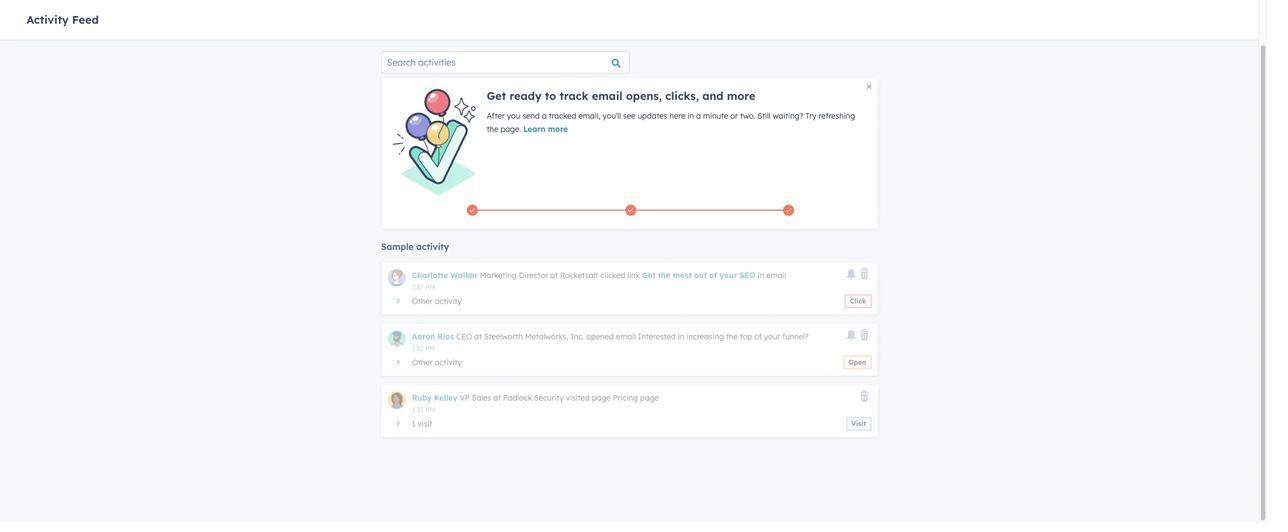Task type: vqa. For each thing, say whether or not it's contained in the screenshot.
the bottom at
yes



Task type: locate. For each thing, give the bounding box(es) containing it.
1 vertical spatial at
[[474, 332, 482, 342]]

seo
[[740, 270, 756, 280]]

3 1:37 from the top
[[412, 406, 424, 414]]

pm down charlotte
[[425, 283, 435, 291]]

pm
[[425, 283, 435, 291], [425, 344, 435, 353], [425, 406, 435, 414]]

at
[[550, 270, 558, 280], [474, 332, 482, 342], [493, 393, 501, 403]]

rios
[[438, 332, 454, 342]]

0 vertical spatial of
[[709, 270, 717, 280]]

a left 'minute'
[[696, 111, 701, 121]]

2 page from the left
[[640, 393, 659, 403]]

1:37 pm for ruby kelley
[[412, 406, 435, 414]]

1 vertical spatial pm
[[425, 344, 435, 353]]

list
[[393, 202, 868, 218]]

1 horizontal spatial in
[[688, 111, 694, 121]]

0 vertical spatial 1:37 pm
[[412, 283, 435, 291]]

the left most
[[658, 270, 670, 280]]

Search activities search field
[[381, 51, 630, 73]]

2 horizontal spatial in
[[758, 270, 764, 280]]

in right seo
[[758, 270, 764, 280]]

email
[[592, 89, 623, 103], [766, 270, 786, 280], [616, 332, 636, 342]]

ceo
[[456, 332, 472, 342]]

in right the here
[[688, 111, 694, 121]]

activity feed
[[26, 12, 99, 26]]

in left increasing
[[678, 332, 685, 342]]

1:37 pm
[[412, 283, 435, 291], [412, 344, 435, 353], [412, 406, 435, 414]]

in
[[688, 111, 694, 121], [758, 270, 764, 280], [678, 332, 685, 342]]

in inside after you send a tracked email, you'll see updates here in a minute or two. still waiting? try refreshing the page.
[[688, 111, 694, 121]]

the down after at top
[[487, 124, 498, 134]]

2 vertical spatial at
[[493, 393, 501, 403]]

page right visited at the left bottom of page
[[592, 393, 611, 403]]

out
[[694, 270, 707, 280]]

interested
[[638, 332, 676, 342]]

a
[[542, 111, 547, 121], [696, 111, 701, 121]]

0 horizontal spatial of
[[709, 270, 717, 280]]

of
[[709, 270, 717, 280], [755, 332, 762, 342]]

increasing
[[687, 332, 724, 342]]

1:37 pm down ruby
[[412, 406, 435, 414]]

0 vertical spatial 1:37
[[412, 283, 424, 291]]

1:37 down ruby
[[412, 406, 424, 414]]

0 vertical spatial pm
[[425, 283, 435, 291]]

1 horizontal spatial of
[[755, 332, 762, 342]]

1 horizontal spatial get
[[642, 270, 656, 280]]

of right 'top' on the bottom of page
[[755, 332, 762, 342]]

still
[[758, 111, 771, 121]]

1 vertical spatial 1:37 pm
[[412, 344, 435, 353]]

director
[[519, 270, 548, 280]]

1 pm from the top
[[425, 283, 435, 291]]

more
[[727, 89, 756, 103], [548, 124, 568, 134]]

pm for charlotte walker
[[425, 283, 435, 291]]

0 horizontal spatial your
[[720, 270, 737, 280]]

you'll
[[603, 111, 621, 121]]

your left seo
[[720, 270, 737, 280]]

2 horizontal spatial the
[[726, 332, 738, 342]]

your left funnel?
[[764, 332, 780, 342]]

aaron
[[412, 332, 435, 342]]

at right sales
[[493, 393, 501, 403]]

get
[[487, 89, 506, 103], [642, 270, 656, 280]]

padlock
[[503, 393, 532, 403]]

click
[[850, 297, 866, 305]]

1 horizontal spatial at
[[493, 393, 501, 403]]

0 horizontal spatial a
[[542, 111, 547, 121]]

0 vertical spatial in
[[688, 111, 694, 121]]

1 horizontal spatial the
[[658, 270, 670, 280]]

email right seo
[[766, 270, 786, 280]]

1 vertical spatial more
[[548, 124, 568, 134]]

opens,
[[626, 89, 662, 103]]

get ready to track email opens, clicks, and more
[[487, 89, 756, 103]]

3 1:37 pm from the top
[[412, 406, 435, 414]]

0 vertical spatial more
[[727, 89, 756, 103]]

1 vertical spatial the
[[658, 270, 670, 280]]

your
[[720, 270, 737, 280], [764, 332, 780, 342]]

page right pricing
[[640, 393, 659, 403]]

top
[[740, 332, 752, 342]]

at right ceo
[[474, 332, 482, 342]]

1:37 pm down aaron
[[412, 344, 435, 353]]

at for director
[[550, 270, 558, 280]]

after
[[487, 111, 505, 121]]

send
[[523, 111, 540, 121]]

1:37
[[412, 283, 424, 291], [412, 344, 424, 353], [412, 406, 424, 414]]

1:37 for aaron rios
[[412, 344, 424, 353]]

pm down aaron rios link
[[425, 344, 435, 353]]

1 1:37 pm from the top
[[412, 283, 435, 291]]

of right out
[[709, 270, 717, 280]]

the left 'top' on the bottom of page
[[726, 332, 738, 342]]

get up after at top
[[487, 89, 506, 103]]

email up you'll
[[592, 89, 623, 103]]

2 vertical spatial email
[[616, 332, 636, 342]]

visited
[[566, 393, 590, 403]]

1 horizontal spatial a
[[696, 111, 701, 121]]

1 horizontal spatial your
[[764, 332, 780, 342]]

2 vertical spatial 1:37
[[412, 406, 424, 414]]

1 vertical spatial 1:37
[[412, 344, 424, 353]]

1 1:37 from the top
[[412, 283, 424, 291]]

1 vertical spatial your
[[764, 332, 780, 342]]

2 pm from the top
[[425, 344, 435, 353]]

0 vertical spatial at
[[550, 270, 558, 280]]

get right link
[[642, 270, 656, 280]]

charlotte walker marketing director at rocketsalt clicked link get the most out of your seo in email
[[412, 270, 786, 280]]

0 vertical spatial the
[[487, 124, 498, 134]]

2 vertical spatial 1:37 pm
[[412, 406, 435, 414]]

1 vertical spatial of
[[755, 332, 762, 342]]

in for the
[[678, 332, 685, 342]]

3 pm from the top
[[425, 406, 435, 414]]

link
[[628, 270, 640, 280]]

2 vertical spatial in
[[678, 332, 685, 342]]

2 1:37 pm from the top
[[412, 344, 435, 353]]

refreshing
[[819, 111, 855, 121]]

2 horizontal spatial at
[[550, 270, 558, 280]]

sample activity
[[381, 241, 449, 252]]

1 horizontal spatial page
[[640, 393, 659, 403]]

0 horizontal spatial get
[[487, 89, 506, 103]]

you
[[507, 111, 520, 121]]

0 horizontal spatial in
[[678, 332, 685, 342]]

0 horizontal spatial page
[[592, 393, 611, 403]]

pm down ruby kelley link
[[425, 406, 435, 414]]

page
[[592, 393, 611, 403], [640, 393, 659, 403]]

learn more link
[[523, 124, 568, 134]]

sample
[[381, 241, 414, 252]]

0 horizontal spatial the
[[487, 124, 498, 134]]

2 a from the left
[[696, 111, 701, 121]]

learn more
[[523, 124, 568, 134]]

a right send
[[542, 111, 547, 121]]

charlotte
[[412, 270, 448, 280]]

1:37 pm down charlotte
[[412, 283, 435, 291]]

1 vertical spatial get
[[642, 270, 656, 280]]

2 vertical spatial pm
[[425, 406, 435, 414]]

funnel?
[[783, 332, 809, 342]]

1:37 pm for charlotte walker
[[412, 283, 435, 291]]

2 1:37 from the top
[[412, 344, 424, 353]]

to
[[545, 89, 556, 103]]

at right director
[[550, 270, 558, 280]]

1:37 down aaron
[[412, 344, 424, 353]]

0 horizontal spatial more
[[548, 124, 568, 134]]

the
[[487, 124, 498, 134], [658, 270, 670, 280], [726, 332, 738, 342]]

more up two.
[[727, 89, 756, 103]]

aaron rios ceo at steelworth metalworks, inc. opened email interested in increasing the top of your funnel?
[[412, 332, 809, 342]]

1 page from the left
[[592, 393, 611, 403]]

email right 'opened'
[[616, 332, 636, 342]]

clicked
[[600, 270, 625, 280]]

visit
[[852, 419, 866, 428]]

1 horizontal spatial more
[[727, 89, 756, 103]]

track
[[560, 89, 589, 103]]

at for sales
[[493, 393, 501, 403]]

1:37 down charlotte
[[412, 283, 424, 291]]

sales
[[472, 393, 491, 403]]

more down tracked
[[548, 124, 568, 134]]



Task type: describe. For each thing, give the bounding box(es) containing it.
ruby kelley link
[[412, 393, 458, 403]]

pm for aaron rios
[[425, 344, 435, 353]]

1:37 for ruby kelley
[[412, 406, 424, 414]]

activity
[[416, 241, 449, 252]]

rocketsalt
[[560, 270, 598, 280]]

vp
[[460, 393, 470, 403]]

0 vertical spatial email
[[592, 89, 623, 103]]

learn
[[523, 124, 546, 134]]

security
[[534, 393, 564, 403]]

ready
[[510, 89, 542, 103]]

try
[[806, 111, 817, 121]]

ruby
[[412, 393, 432, 403]]

activity
[[26, 12, 69, 26]]

in for minute
[[688, 111, 694, 121]]

open
[[849, 358, 866, 366]]

and
[[702, 89, 724, 103]]

0 vertical spatial your
[[720, 270, 737, 280]]

ruby kelley vp sales at padlock security visited page pricing page
[[412, 393, 659, 403]]

or
[[731, 111, 738, 121]]

marketing
[[480, 270, 517, 280]]

tracked
[[549, 111, 576, 121]]

metalworks,
[[525, 332, 568, 342]]

minute
[[703, 111, 728, 121]]

walker
[[451, 270, 478, 280]]

clicks,
[[665, 89, 699, 103]]

two.
[[740, 111, 755, 121]]

the inside after you send a tracked email, you'll see updates here in a minute or two. still waiting? try refreshing the page.
[[487, 124, 498, 134]]

kelley
[[434, 393, 458, 403]]

0 horizontal spatial at
[[474, 332, 482, 342]]

close image
[[867, 84, 871, 89]]

page.
[[501, 124, 521, 134]]

updates
[[638, 111, 668, 121]]

charlotte walker link
[[412, 270, 478, 280]]

inc.
[[571, 332, 584, 342]]

email,
[[579, 111, 600, 121]]

pricing
[[613, 393, 638, 403]]

1 vertical spatial in
[[758, 270, 764, 280]]

pm for ruby kelley
[[425, 406, 435, 414]]

most
[[673, 270, 692, 280]]

1 vertical spatial email
[[766, 270, 786, 280]]

steelworth
[[484, 332, 523, 342]]

here
[[670, 111, 686, 121]]

1:37 pm for aaron rios
[[412, 344, 435, 353]]

get the most out of your seo link
[[642, 270, 756, 280]]

opened
[[586, 332, 614, 342]]

aaron rios link
[[412, 332, 454, 342]]

0 vertical spatial get
[[487, 89, 506, 103]]

after you send a tracked email, you'll see updates here in a minute or two. still waiting? try refreshing the page.
[[487, 111, 855, 134]]

1:37 for charlotte walker
[[412, 283, 424, 291]]

waiting?
[[773, 111, 804, 121]]

feed
[[72, 12, 99, 26]]

1 a from the left
[[542, 111, 547, 121]]

see
[[623, 111, 636, 121]]

2 vertical spatial the
[[726, 332, 738, 342]]



